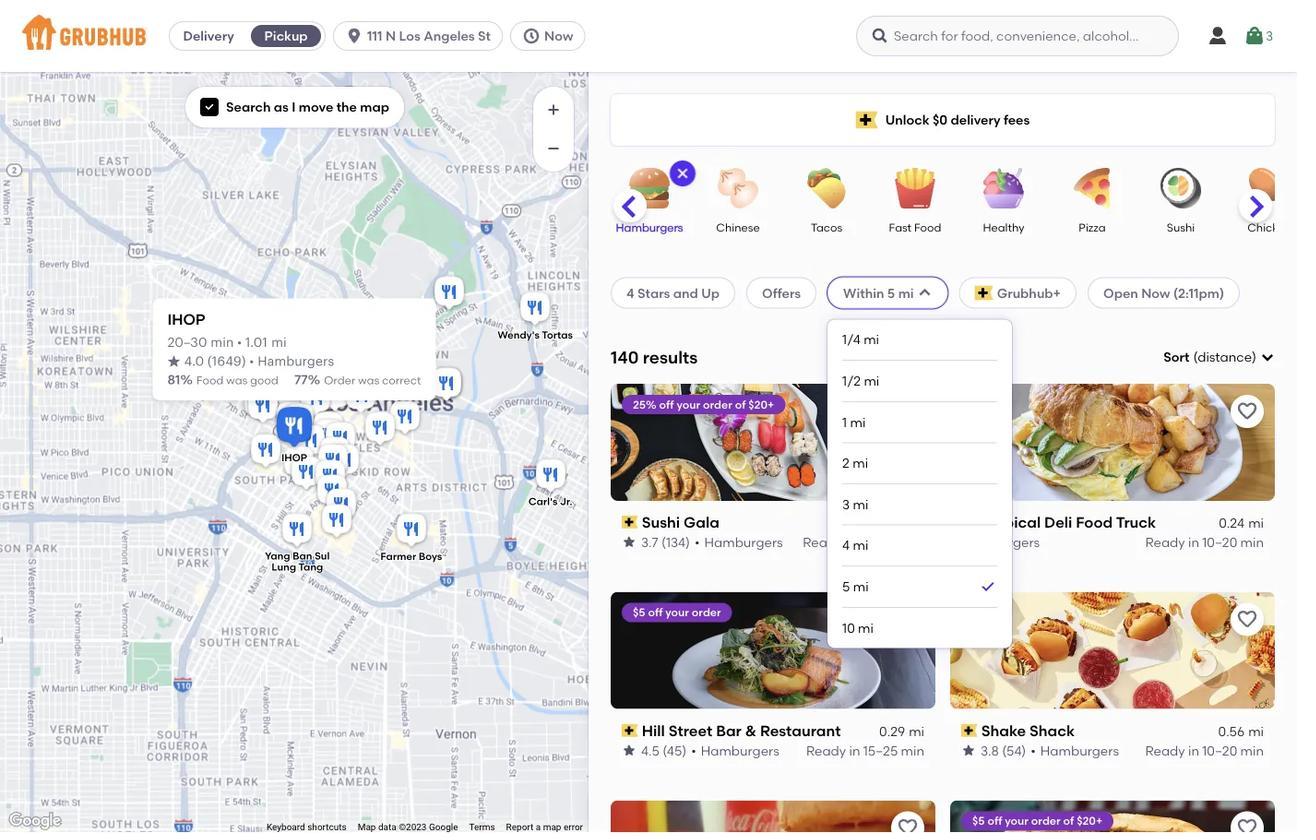 Task type: locate. For each thing, give the bounding box(es) containing it.
ihop inside ihop 20–30 min • 1.01 mi
[[167, 311, 205, 329]]

grubhub plus flag logo image for unlock $0 delivery fees
[[856, 111, 878, 129]]

chinese image
[[706, 168, 771, 209]]

farmer boys image
[[393, 511, 430, 551]]

off right 25%
[[659, 398, 674, 411]]

chinese
[[716, 221, 760, 234]]

1 vertical spatial 3
[[843, 496, 850, 512]]

1 horizontal spatial $20+
[[1077, 814, 1103, 828]]

your down '(134)'
[[666, 606, 689, 619]]

• hamburgers for sushi
[[695, 534, 783, 550]]

1 vertical spatial now
[[1142, 285, 1171, 301]]

• hamburgers up 77
[[250, 355, 334, 368]]

tropical
[[982, 513, 1041, 531]]

min down 0.29 mi
[[901, 743, 925, 758]]

140 results
[[611, 347, 698, 367]]

2 was from the left
[[358, 374, 380, 387]]

10–20 for shake shack
[[1203, 743, 1238, 758]]

0 vertical spatial your
[[677, 398, 701, 411]]

1 vertical spatial 10–20
[[1203, 743, 1238, 758]]

svg image left the 3 button
[[1207, 25, 1229, 47]]

1 vertical spatial ihop
[[281, 452, 307, 464]]

4 inside list box
[[843, 538, 850, 553]]

order for street
[[692, 606, 721, 619]]

mi down 3 mi
[[853, 538, 869, 553]]

0 vertical spatial $20+
[[749, 398, 774, 411]]

) down 1.01
[[242, 355, 246, 368]]

sushi gala logo image
[[611, 384, 936, 501]]

food down 4.0 ( 1649 )
[[196, 374, 224, 387]]

20–30 down 0.23
[[860, 534, 898, 550]]

$20+ for 25% off your order of $20+
[[749, 398, 774, 411]]

1 vertical spatial 4
[[843, 538, 850, 553]]

food right fast
[[915, 221, 942, 234]]

3.7 (134)
[[641, 534, 690, 550]]

$5 down 3.8
[[973, 814, 985, 828]]

0 vertical spatial 3
[[1266, 28, 1274, 44]]

2 10–20 from the top
[[1203, 743, 1238, 758]]

( right '4.0' at the left top of the page
[[208, 355, 212, 368]]

1 horizontal spatial 20–30
[[860, 534, 898, 550]]

min down 0.23 mi
[[901, 534, 925, 550]]

$5 for $5 off your order of $20+
[[973, 814, 985, 828]]

mi right 1
[[850, 414, 866, 430]]

the kroft logo image
[[951, 801, 1275, 833]]

was inside 77 % order was correct
[[358, 374, 380, 387]]

• left 1.01
[[237, 337, 242, 349]]

correct
[[382, 374, 421, 387]]

mi inside option
[[853, 579, 869, 595]]

food for 81 % food was good
[[196, 374, 224, 387]]

5 mi
[[843, 579, 869, 595]]

1 horizontal spatial svg image
[[918, 286, 933, 300]]

0 horizontal spatial grubhub plus flag logo image
[[856, 111, 878, 129]]

1 horizontal spatial 3
[[1266, 28, 1274, 44]]

now right open
[[1142, 285, 1171, 301]]

0.29 mi
[[880, 724, 925, 740]]

tacos image
[[795, 168, 859, 209]]

0 horizontal spatial food
[[196, 374, 224, 387]]

3 inside button
[[1266, 28, 1274, 44]]

hamburgers image
[[617, 168, 682, 209]]

food inside 81 % food was good
[[196, 374, 224, 387]]

• inside ihop 20–30 min • 1.01 mi
[[237, 337, 242, 349]]

minus icon image
[[544, 139, 563, 158]]

mi right 1/2
[[864, 373, 880, 389]]

10–20 down 0.56
[[1203, 743, 1238, 758]]

1 vertical spatial map
[[543, 822, 562, 833]]

0 horizontal spatial (
[[208, 355, 212, 368]]

in
[[846, 534, 857, 550], [1189, 534, 1200, 550], [849, 743, 861, 758], [1189, 743, 1200, 758]]

smashburger image
[[247, 431, 284, 472]]

1 horizontal spatial was
[[358, 374, 380, 387]]

off
[[659, 398, 674, 411], [648, 606, 663, 619], [988, 814, 1003, 828]]

now
[[544, 28, 573, 44], [1142, 285, 1171, 301]]

grubhub plus flag logo image for grubhub+
[[975, 286, 994, 300]]

0 horizontal spatial now
[[544, 28, 573, 44]]

none field containing sort
[[1164, 348, 1275, 367]]

save this restaurant image down distance on the right top of the page
[[1237, 400, 1259, 422]]

ready down restaurant
[[807, 743, 846, 758]]

0 vertical spatial 5
[[888, 285, 895, 301]]

% for 81
[[180, 372, 193, 388]]

ready for hill street bar & restaurant
[[807, 743, 846, 758]]

gus's drive-in image
[[237, 324, 274, 365]]

0 vertical spatial food
[[915, 221, 942, 234]]

$20+
[[749, 398, 774, 411], [1077, 814, 1103, 828]]

10–20 down "0.24"
[[1203, 534, 1238, 550]]

0 horizontal spatial map
[[360, 99, 389, 115]]

sushi up the '3.7 (134)'
[[642, 513, 680, 531]]

off for hill
[[648, 606, 663, 619]]

grubhub plus flag logo image left grubhub+ at the top right
[[975, 286, 994, 300]]

grubhub plus flag logo image
[[856, 111, 878, 129], [975, 286, 994, 300]]

0 vertical spatial order
[[703, 398, 733, 411]]

hamburgers down tropical
[[962, 534, 1040, 550]]

now button
[[510, 21, 593, 51]]

star icon image down subscription pass image
[[622, 535, 637, 550]]

% left order
[[308, 372, 320, 388]]

5 right within
[[888, 285, 895, 301]]

save this restaurant button down 15–25
[[891, 812, 925, 833]]

111 n los angeles st
[[367, 28, 491, 44]]

0 horizontal spatial sushi
[[642, 513, 680, 531]]

sushi image
[[1149, 168, 1214, 209]]

$5 for $5 off your order
[[633, 606, 646, 619]]

hamburgers down shack
[[1041, 743, 1119, 758]]

0 vertical spatial map
[[360, 99, 389, 115]]

ihop image
[[272, 404, 317, 452]]

keyboard shortcuts
[[267, 822, 347, 833]]

$5 off your order
[[633, 606, 721, 619]]

bar
[[716, 722, 742, 740]]

mi right 0.23
[[909, 515, 925, 531]]

4 for 4 stars and up
[[627, 285, 635, 301]]

mi right 0.56
[[1249, 724, 1264, 740]]

1 vertical spatial order
[[692, 606, 721, 619]]

in for tropical deli food truck
[[1189, 534, 1200, 550]]

food right deli
[[1076, 513, 1113, 531]]

1/4
[[843, 332, 861, 348]]

mi right 10
[[858, 620, 874, 636]]

0 horizontal spatial )
[[242, 355, 246, 368]]

map region
[[0, 0, 784, 833]]

off for sushi
[[659, 398, 674, 411]]

ready down truck
[[1146, 534, 1186, 550]]

ihop for ihop 20–30 min • 1.01 mi
[[167, 311, 205, 329]]

mi for 0.56 mi
[[1249, 724, 1264, 740]]

1 horizontal spatial ihop
[[281, 452, 307, 464]]

order
[[703, 398, 733, 411], [692, 606, 721, 619], [1032, 814, 1061, 828]]

mi right 2
[[853, 455, 868, 471]]

1/2
[[843, 373, 861, 389]]

tang
[[299, 561, 323, 574]]

off down 3.7
[[648, 606, 663, 619]]

1 was from the left
[[226, 374, 248, 387]]

( for distance
[[1194, 349, 1198, 365]]

0 vertical spatial ready in 10–20 min
[[1146, 534, 1264, 550]]

farmer
[[380, 550, 416, 563]]

your down (54) on the right of the page
[[1005, 814, 1029, 828]]

min
[[211, 337, 234, 349], [901, 534, 925, 550], [1241, 534, 1264, 550], [901, 743, 925, 758], [1241, 743, 1264, 758]]

sushi down sushi 'image'
[[1167, 221, 1195, 234]]

your right 25%
[[677, 398, 701, 411]]

4
[[627, 285, 635, 301], [843, 538, 850, 553]]

was inside 81 % food was good
[[226, 374, 248, 387]]

shake
[[982, 722, 1026, 740]]

1 horizontal spatial sushi
[[1167, 221, 1195, 234]]

0 vertical spatial grubhub plus flag logo image
[[856, 111, 878, 129]]

hamburgers for 1649
[[258, 355, 334, 368]]

mi for 0.29 mi
[[909, 724, 925, 740]]

0 horizontal spatial svg image
[[522, 27, 541, 45]]

• hamburgers down shack
[[1031, 743, 1119, 758]]

keyboard
[[267, 822, 305, 833]]

fees
[[1004, 112, 1030, 128]]

1 horizontal spatial %
[[308, 372, 320, 388]]

2 vertical spatial off
[[988, 814, 1003, 828]]

mi right "0.24"
[[1249, 515, 1264, 531]]

mi for 2 mi
[[853, 455, 868, 471]]

20–30
[[167, 337, 207, 349], [860, 534, 898, 550]]

0 horizontal spatial 5
[[843, 579, 850, 595]]

1 ready in 10–20 min from the top
[[1146, 534, 1264, 550]]

mi right 1.01
[[271, 337, 287, 349]]

min up 1649
[[211, 337, 234, 349]]

5 up 10
[[843, 579, 850, 595]]

1 horizontal spatial (
[[1194, 349, 1198, 365]]

star icon image left 3.8
[[962, 743, 976, 758]]

save this restaurant button right 1 mi
[[891, 395, 925, 428]]

vurger guyz image
[[292, 422, 329, 463]]

to
[[1171, 670, 1184, 686]]

0 vertical spatial ihop
[[167, 311, 205, 329]]

was right order
[[358, 374, 380, 387]]

was down 1649
[[226, 374, 248, 387]]

1 horizontal spatial grubhub plus flag logo image
[[975, 286, 994, 300]]

• down gala
[[695, 534, 700, 550]]

ihop for ihop
[[281, 452, 307, 464]]

min down 0.24 mi
[[1241, 534, 1264, 550]]

min for shake shack
[[1241, 743, 1264, 758]]

• hamburgers for shake
[[1031, 743, 1119, 758]]

) inside map region
[[242, 355, 246, 368]]

mi up "ready in 20–30 min"
[[853, 496, 869, 512]]

subscription pass image left shake on the bottom right of page
[[962, 724, 978, 737]]

save this restaurant button down distance on the right top of the page
[[1231, 395, 1264, 428]]

4 down 3 mi
[[843, 538, 850, 553]]

ready in 10–20 min down 0.56
[[1146, 743, 1264, 758]]

• hamburgers down gala
[[695, 534, 783, 550]]

)
[[1252, 349, 1257, 365], [242, 355, 246, 368]]

3 button
[[1244, 19, 1274, 53]]

bossa nova image
[[281, 443, 317, 484]]

save this restaurant button for 'tropical deli food truck logo'
[[1231, 395, 1264, 428]]

0 vertical spatial now
[[544, 28, 573, 44]]

jr.
[[560, 496, 573, 508]]

mi for 1 mi
[[850, 414, 866, 430]]

0 vertical spatial $5
[[633, 606, 646, 619]]

anna's fish market dtla image
[[281, 401, 317, 442]]

&
[[745, 722, 757, 740]]

grubhub plus flag logo image left unlock
[[856, 111, 878, 129]]

master burger image
[[288, 454, 325, 494]]

0 vertical spatial 20–30
[[167, 337, 207, 349]]

delivery
[[183, 28, 234, 44]]

save this restaurant image down 15–25
[[897, 817, 919, 833]]

a
[[536, 822, 541, 833]]

None field
[[1164, 348, 1275, 367]]

svg image inside the 111 n los angeles st button
[[345, 27, 364, 45]]

svg image right within 5 mi
[[918, 286, 933, 300]]

1 vertical spatial 5
[[843, 579, 850, 595]]

0 horizontal spatial was
[[226, 374, 248, 387]]

mi for 0.23 mi
[[909, 515, 925, 531]]

77
[[294, 372, 308, 388]]

2 horizontal spatial svg image
[[1207, 25, 1229, 47]]

hamburgers up 77
[[258, 355, 334, 368]]

sushi
[[1167, 221, 1195, 234], [642, 513, 680, 531]]

(2:11pm)
[[1174, 285, 1225, 301]]

0 vertical spatial 10–20
[[1203, 534, 1238, 550]]

1 10–20 from the top
[[1203, 534, 1238, 550]]

0 horizontal spatial ihop
[[167, 311, 205, 329]]

hamburgers down hamburgers image
[[616, 221, 683, 234]]

mi up 10 mi
[[853, 579, 869, 595]]

% for 77
[[308, 372, 320, 388]]

0 horizontal spatial 20–30
[[167, 337, 207, 349]]

save this restaurant button up checkout
[[1231, 603, 1264, 636]]

hill
[[642, 722, 665, 740]]

proceed
[[1114, 670, 1167, 686]]

wild living foods image
[[315, 442, 352, 482]]

0 horizontal spatial of
[[735, 398, 746, 411]]

of for 25% off your order of $20+
[[735, 398, 746, 411]]

subscription pass image
[[962, 516, 978, 529], [622, 724, 638, 737], [962, 724, 978, 737]]

ready down proceed to checkout button at the bottom right
[[1146, 743, 1186, 758]]

svg image right st
[[522, 27, 541, 45]]

mi right within
[[898, 285, 914, 301]]

el charro restaurant image
[[226, 347, 263, 388]]

pickup
[[264, 28, 308, 44]]

off down 3.8
[[988, 814, 1003, 828]]

min inside ihop 20–30 min • 1.01 mi
[[211, 337, 234, 349]]

deli
[[1045, 513, 1073, 531]]

1 vertical spatial your
[[666, 606, 689, 619]]

wendy's tortas
[[498, 329, 573, 341]]

( right sort
[[1194, 349, 1198, 365]]

n
[[386, 28, 396, 44]]

$5 down 3.7
[[633, 606, 646, 619]]

mi for 4 mi
[[853, 538, 869, 553]]

1 vertical spatial food
[[196, 374, 224, 387]]

10 mi
[[843, 620, 874, 636]]

mi right 0.29 on the right of page
[[909, 724, 925, 740]]

) for sort ( distance )
[[1252, 349, 1257, 365]]

0.23
[[880, 515, 905, 531]]

• hamburgers inside map region
[[250, 355, 334, 368]]

10–20
[[1203, 534, 1238, 550], [1203, 743, 1238, 758]]

0 vertical spatial 4
[[627, 285, 635, 301]]

ihop 20–30 min • 1.01 mi
[[167, 311, 287, 349]]

in for sushi gala
[[846, 534, 857, 550]]

1 vertical spatial grubhub plus flag logo image
[[975, 286, 994, 300]]

mi right 1/4
[[864, 332, 879, 348]]

in for hill street bar & restaurant
[[849, 743, 861, 758]]

1 % from the left
[[180, 372, 193, 388]]

) right sort
[[1252, 349, 1257, 365]]

• hamburgers
[[250, 355, 334, 368], [695, 534, 783, 550], [691, 743, 780, 758], [1031, 743, 1119, 758]]

star icon image
[[622, 535, 637, 550], [622, 743, 637, 758], [962, 743, 976, 758]]

2 horizontal spatial food
[[1076, 513, 1113, 531]]

tropical deli food truck
[[982, 513, 1156, 531]]

0.24 mi
[[1219, 515, 1264, 531]]

of for $5 off your order of $20+
[[1064, 814, 1074, 828]]

subscription pass image for tropical deli food truck
[[962, 516, 978, 529]]

good
[[250, 374, 278, 387]]

list box
[[843, 320, 998, 649]]

0 vertical spatial of
[[735, 398, 746, 411]]

$5
[[633, 606, 646, 619], [973, 814, 985, 828]]

fast food image
[[883, 168, 948, 209]]

tortas
[[542, 329, 573, 341]]

1 vertical spatial of
[[1064, 814, 1074, 828]]

% down '4.0' at the left top of the page
[[180, 372, 193, 388]]

chicken image
[[1238, 168, 1297, 209]]

map right the
[[360, 99, 389, 115]]

1 vertical spatial ready in 10–20 min
[[1146, 743, 1264, 758]]

star icon image for shake shack
[[962, 743, 976, 758]]

svg image
[[1207, 25, 1229, 47], [522, 27, 541, 45], [918, 286, 933, 300]]

subscription pass image
[[622, 516, 638, 529]]

0 vertical spatial off
[[659, 398, 674, 411]]

1 horizontal spatial )
[[1252, 349, 1257, 365]]

save this restaurant button for shake shack logo on the bottom right of the page
[[1231, 603, 1264, 636]]

ready in 10–20 min for shake shack
[[1146, 743, 1264, 758]]

los
[[399, 28, 421, 44]]

0.29
[[880, 724, 905, 740]]

2 vertical spatial order
[[1032, 814, 1061, 828]]

save this restaurant image right 1 mi
[[897, 400, 919, 422]]

star icon image for hill street bar & restaurant
[[622, 743, 637, 758]]

• right (54) on the right of the page
[[1031, 743, 1036, 758]]

min down 0.56 mi
[[1241, 743, 1264, 758]]

3 mi
[[843, 496, 869, 512]]

0 horizontal spatial $20+
[[749, 398, 774, 411]]

save this restaurant button
[[891, 395, 925, 428], [1231, 395, 1264, 428], [1231, 603, 1264, 636], [891, 812, 925, 833], [1231, 812, 1264, 833]]

subscription pass image left hill
[[622, 724, 638, 737]]

main navigation navigation
[[0, 0, 1297, 72]]

hamburgers down gala
[[705, 534, 783, 550]]

mi
[[898, 285, 914, 301], [864, 332, 879, 348], [271, 337, 287, 349], [864, 373, 880, 389], [850, 414, 866, 430], [853, 455, 868, 471], [853, 496, 869, 512], [909, 515, 925, 531], [1249, 515, 1264, 531], [853, 538, 869, 553], [853, 579, 869, 595], [858, 620, 874, 636], [909, 724, 925, 740], [1249, 724, 1264, 740]]

map right a
[[543, 822, 562, 833]]

1 horizontal spatial 5
[[888, 285, 895, 301]]

your
[[677, 398, 701, 411], [666, 606, 689, 619], [1005, 814, 1029, 828]]

svg image
[[1244, 25, 1266, 47], [345, 27, 364, 45], [871, 27, 890, 45], [204, 102, 215, 113], [676, 166, 690, 181], [1261, 350, 1275, 365]]

save this restaurant image for 'tropical deli food truck logo''s save this restaurant button
[[1237, 400, 1259, 422]]

the vegan joint image
[[323, 486, 360, 526]]

1 horizontal spatial 4
[[843, 538, 850, 553]]

(
[[1194, 349, 1198, 365], [208, 355, 212, 368]]

hamburgers down hill street bar & restaurant
[[701, 743, 780, 758]]

ready for shake shack
[[1146, 743, 1186, 758]]

4 left 'stars'
[[627, 285, 635, 301]]

0 vertical spatial sushi
[[1167, 221, 1195, 234]]

mi for 5 mi
[[853, 579, 869, 595]]

hamburgers
[[616, 221, 683, 234], [258, 355, 334, 368], [705, 534, 783, 550], [962, 534, 1040, 550], [701, 743, 780, 758], [1041, 743, 1119, 758]]

star icon image left 4.5 on the bottom of page
[[622, 743, 637, 758]]

1 vertical spatial $20+
[[1077, 814, 1103, 828]]

1 horizontal spatial of
[[1064, 814, 1074, 828]]

1 vertical spatial off
[[648, 606, 663, 619]]

20–30 up '4.0' at the left top of the page
[[167, 337, 207, 349]]

1 vertical spatial $5
[[973, 814, 985, 828]]

1 horizontal spatial map
[[543, 822, 562, 833]]

now up plus icon
[[544, 28, 573, 44]]

3.8
[[981, 743, 999, 758]]

save this restaurant image for save this restaurant button on the right of 1 mi
[[897, 400, 919, 422]]

1 vertical spatial sushi
[[642, 513, 680, 531]]

hamburgers inside map region
[[258, 355, 334, 368]]

save this restaurant button for 'd-town burger bar logo' on the bottom
[[891, 812, 925, 833]]

( inside map region
[[208, 355, 212, 368]]

) for 4.0 ( 1649 )
[[242, 355, 246, 368]]

the melt - 7th & figueroa, la image
[[273, 399, 310, 440]]

3
[[1266, 28, 1274, 44], [843, 496, 850, 512]]

the little jewel of new orleans image
[[394, 329, 431, 370]]

0 horizontal spatial 3
[[843, 496, 850, 512]]

order
[[324, 374, 356, 387]]

report a map error link
[[506, 822, 583, 833]]

81 % food was good
[[167, 372, 278, 388]]

ready down 3 mi
[[803, 534, 843, 550]]

i
[[292, 99, 296, 115]]

order for gala
[[703, 398, 733, 411]]

• for sushi gala
[[695, 534, 700, 550]]

mi inside ihop 20–30 min • 1.01 mi
[[271, 337, 287, 349]]

• right '(45)'
[[691, 743, 696, 758]]

save this restaurant image
[[897, 400, 919, 422], [1237, 400, 1259, 422], [1237, 609, 1259, 631], [897, 817, 919, 833]]

4.0 ( 1649 )
[[184, 355, 246, 368]]

report
[[506, 822, 534, 833]]

0 horizontal spatial $5
[[633, 606, 646, 619]]

2 % from the left
[[308, 372, 320, 388]]

tropical deli food truck image
[[362, 409, 399, 450]]

open
[[1104, 285, 1139, 301]]

1 horizontal spatial $5
[[973, 814, 985, 828]]

shake shack image
[[317, 375, 353, 416]]

2 vertical spatial food
[[1076, 513, 1113, 531]]

save this restaurant image up checkout
[[1237, 609, 1259, 631]]

%
[[180, 372, 193, 388], [308, 372, 320, 388]]

2 ready in 10–20 min from the top
[[1146, 743, 1264, 758]]

1/2 mi
[[843, 373, 880, 389]]

0 horizontal spatial %
[[180, 372, 193, 388]]

subscription pass image left tropical
[[962, 516, 978, 529]]

denny's image
[[428, 365, 465, 406]]

ready in 10–20 min down "0.24"
[[1146, 534, 1264, 550]]

• hamburgers down hill street bar & restaurant
[[691, 743, 780, 758]]

mi for 10 mi
[[858, 620, 874, 636]]

sushi for sushi
[[1167, 221, 1195, 234]]

0 horizontal spatial 4
[[627, 285, 635, 301]]



Task type: vqa. For each thing, say whether or not it's contained in the screenshot.
Ready in 20–30 min
yes



Task type: describe. For each thing, give the bounding box(es) containing it.
tropical deli food truck logo image
[[951, 384, 1275, 501]]

4.5
[[641, 743, 660, 758]]

(45)
[[663, 743, 687, 758]]

map data ©2023 google
[[358, 822, 458, 833]]

subscription pass image for hill street bar & restaurant
[[622, 724, 638, 737]]

st
[[478, 28, 491, 44]]

rating image
[[167, 355, 180, 367]]

4 for 4 mi
[[843, 538, 850, 553]]

habibi bites image
[[241, 383, 278, 424]]

angeles
[[424, 28, 475, 44]]

5 mi option
[[843, 567, 998, 608]]

0.24
[[1219, 515, 1245, 531]]

ready for sushi gala
[[803, 534, 843, 550]]

cargo snack shack image
[[431, 274, 468, 314]]

fast
[[889, 221, 912, 234]]

shayan express image
[[314, 472, 351, 513]]

sort ( distance )
[[1164, 349, 1257, 365]]

hill street bar & restaurant image
[[342, 377, 379, 418]]

• hamburgers for hill
[[691, 743, 780, 758]]

111
[[367, 28, 383, 44]]

pickup button
[[247, 21, 325, 51]]

check icon image
[[979, 578, 998, 596]]

5 inside option
[[843, 579, 850, 595]]

1 horizontal spatial food
[[915, 221, 942, 234]]

billionaire burger boyz image
[[384, 332, 421, 372]]

vegan hooligans image
[[326, 442, 363, 482]]

checkout
[[1187, 670, 1248, 686]]

wendy's tortas image
[[517, 289, 554, 330]]

fast food
[[889, 221, 942, 234]]

list box containing 1/4 mi
[[843, 320, 998, 649]]

stars
[[638, 285, 670, 301]]

salt n peppa image
[[311, 417, 348, 457]]

mi for 1/2 mi
[[864, 373, 880, 389]]

sort
[[1164, 349, 1190, 365]]

140
[[611, 347, 639, 367]]

save this restaurant button down 0.56 mi
[[1231, 812, 1264, 833]]

10–20 for tropical deli food truck
[[1203, 534, 1238, 550]]

hill street bar & restaurant logo image
[[611, 592, 936, 709]]

up
[[702, 285, 720, 301]]

ready for tropical deli food truck
[[1146, 534, 1186, 550]]

2 vertical spatial your
[[1005, 814, 1029, 828]]

hill street bar & restaurant
[[642, 722, 841, 740]]

$20+ for $5 off your order of $20+
[[1077, 814, 1103, 828]]

carl's
[[529, 496, 558, 508]]

google image
[[5, 809, 66, 833]]

d-town burger bar image
[[322, 419, 359, 460]]

dollis - breakfast restaurant image
[[245, 387, 281, 428]]

unlock
[[886, 112, 930, 128]]

hamburgers for 3.8 (54)
[[1041, 743, 1119, 758]]

move
[[299, 99, 333, 115]]

street
[[669, 722, 713, 740]]

truck
[[1116, 513, 1156, 531]]

15–25
[[864, 743, 898, 758]]

arda's cafe image
[[310, 409, 347, 450]]

shake shack logo image
[[951, 592, 1275, 709]]

1.01
[[245, 337, 268, 349]]

within
[[844, 285, 885, 301]]

2
[[843, 455, 850, 471]]

food for tropical deli food truck
[[1076, 513, 1113, 531]]

healthy image
[[972, 168, 1036, 209]]

svg image inside now button
[[522, 27, 541, 45]]

1 vertical spatial 20–30
[[860, 534, 898, 550]]

10
[[843, 620, 855, 636]]

tacos
[[811, 221, 843, 234]]

20–30 inside ihop 20–30 min • 1.01 mi
[[167, 337, 207, 349]]

distance
[[1198, 349, 1252, 365]]

ready in 15–25 min
[[807, 743, 925, 758]]

shake shack
[[982, 722, 1075, 740]]

hamburgers for 3.7 (134)
[[705, 534, 783, 550]]

pizza
[[1079, 221, 1106, 234]]

mi for 1/4 mi
[[864, 332, 879, 348]]

sushi gala image
[[387, 398, 424, 439]]

0.56
[[1219, 724, 1245, 740]]

$5 off your order of $20+
[[973, 814, 1103, 828]]

• for hill street bar & restaurant
[[691, 743, 696, 758]]

your for street
[[666, 606, 689, 619]]

yang ban sul lung tang
[[265, 550, 330, 574]]

4 mi
[[843, 538, 869, 553]]

burger den image
[[428, 365, 465, 406]]

pizza image
[[1060, 168, 1125, 209]]

yang ban sul lung tang image
[[279, 511, 316, 551]]

the
[[336, 99, 357, 115]]

restaurant
[[760, 722, 841, 740]]

boys
[[419, 550, 442, 563]]

grubhub+
[[997, 285, 1061, 301]]

offers
[[762, 285, 801, 301]]

save this restaurant image for save this restaurant button corresponding to shake shack logo on the bottom right of the page
[[1237, 609, 1259, 631]]

• down 1.01
[[250, 355, 254, 368]]

4 stars and up
[[627, 285, 720, 301]]

plus icon image
[[544, 101, 563, 119]]

was for 77
[[358, 374, 380, 387]]

min for tropical deli food truck
[[1241, 534, 1264, 550]]

save this restaurant image for save this restaurant button associated with 'd-town burger bar logo' on the bottom
[[897, 817, 919, 833]]

min for sushi gala
[[901, 534, 925, 550]]

burger district image
[[312, 457, 349, 498]]

0.56 mi
[[1219, 724, 1264, 740]]

star icon image for sushi gala
[[622, 535, 637, 550]]

within 5 mi
[[844, 285, 914, 301]]

now inside button
[[544, 28, 573, 44]]

hamburgers for 4.5 (45)
[[701, 743, 780, 758]]

delivery
[[951, 112, 1001, 128]]

sushi gala
[[642, 513, 720, 531]]

d-town burger bar logo image
[[611, 801, 936, 833]]

Search for food, convenience, alcohol... search field
[[856, 16, 1179, 56]]

25% off your order of $20+
[[633, 398, 774, 411]]

the kroft image
[[384, 334, 421, 374]]

77 % order was correct
[[294, 372, 421, 388]]

save this restaurant image
[[1237, 817, 1259, 833]]

4.0
[[184, 355, 204, 368]]

min for hill street bar & restaurant
[[901, 743, 925, 758]]

gala
[[684, 513, 720, 531]]

3.7
[[641, 534, 659, 550]]

ale's restaurant image
[[318, 502, 355, 542]]

yang
[[265, 550, 290, 563]]

search as i move the map
[[226, 99, 389, 115]]

terms
[[469, 822, 495, 833]]

(54)
[[1002, 743, 1026, 758]]

in for shake shack
[[1189, 743, 1200, 758]]

your for gala
[[677, 398, 701, 411]]

mi for 0.24 mi
[[1249, 515, 1264, 531]]

was for 81
[[226, 374, 248, 387]]

mi for 3 mi
[[853, 496, 869, 512]]

ban
[[293, 550, 312, 563]]

carl's jr. image
[[532, 456, 569, 497]]

terms link
[[469, 822, 495, 833]]

report a map error
[[506, 822, 583, 833]]

3 for 3
[[1266, 28, 1274, 44]]

3 for 3 mi
[[843, 496, 850, 512]]

subscription pass image for shake shack
[[962, 724, 978, 737]]

( for 1649
[[208, 355, 212, 368]]

ready in 10–20 min for tropical deli food truck
[[1146, 534, 1264, 550]]

error
[[564, 822, 583, 833]]

1 horizontal spatial now
[[1142, 285, 1171, 301]]

carl's jr.
[[529, 496, 573, 508]]

open now (2:11pm)
[[1104, 285, 1225, 301]]

2 mi
[[843, 455, 868, 471]]

and
[[673, 285, 698, 301]]

• for shake shack
[[1031, 743, 1036, 758]]

shack
[[1030, 722, 1075, 740]]

1/4 mi
[[843, 332, 879, 348]]

111 n los angeles st button
[[333, 21, 510, 51]]

search
[[226, 99, 271, 115]]

0.23 mi
[[880, 515, 925, 531]]

4.5 (45)
[[641, 743, 687, 758]]

wendy's
[[498, 329, 540, 341]]

svg image inside the 3 button
[[1244, 25, 1266, 47]]

©2023
[[399, 822, 427, 833]]

sushi for sushi gala
[[642, 513, 680, 531]]

1 mi
[[843, 414, 866, 430]]

burgershop image
[[317, 434, 353, 475]]

1
[[843, 414, 847, 430]]

farmer boys
[[380, 550, 442, 563]]

bonaventure brewing co. image
[[297, 380, 334, 420]]

google
[[429, 822, 458, 833]]

ready in 20–30 min
[[803, 534, 925, 550]]



